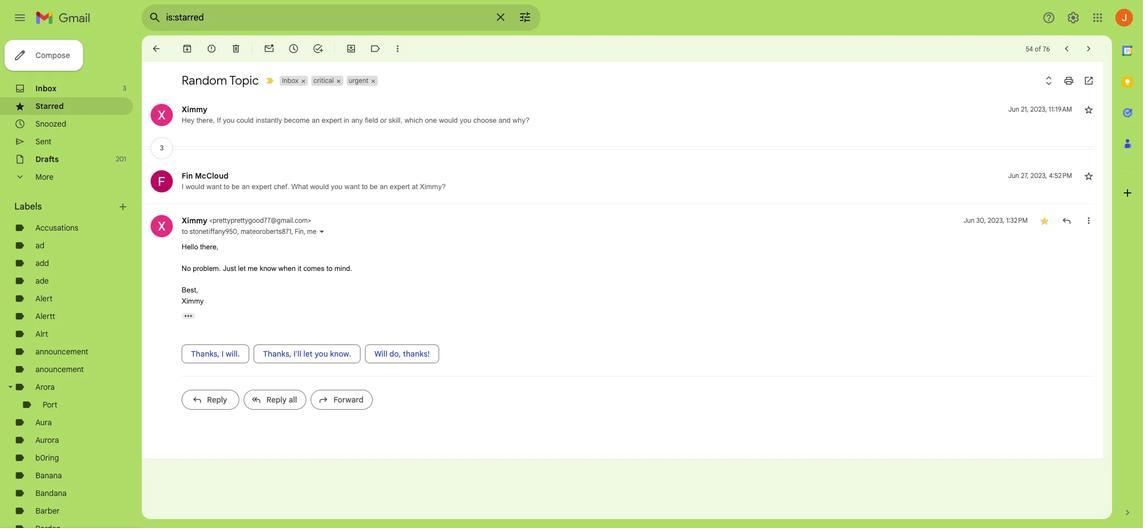 Task type: describe. For each thing, give the bounding box(es) containing it.
there, for hello
[[200, 243, 219, 251]]

main menu image
[[13, 11, 27, 24]]

back to starred image
[[151, 43, 162, 54]]

settings image
[[1067, 11, 1080, 24]]

support image
[[1042, 11, 1056, 24]]

know
[[260, 265, 277, 273]]

banana link
[[35, 471, 62, 481]]

mateoroberts871
[[241, 228, 291, 236]]

random
[[182, 73, 227, 88]]

reply link
[[182, 391, 239, 410]]

0 horizontal spatial expert
[[252, 183, 272, 191]]

2 , from the left
[[291, 228, 293, 236]]

add link
[[35, 259, 49, 269]]

anouncement
[[35, 365, 84, 375]]

thanks!
[[403, 350, 430, 359]]

i would want to be an expert chef. what would you want to be an expert at ximmy?
[[182, 183, 446, 191]]

alrt
[[35, 330, 48, 340]]

starred image
[[1039, 215, 1050, 227]]

labels image
[[370, 43, 381, 54]]

b0ring
[[35, 454, 59, 464]]

ade link
[[35, 276, 49, 286]]

field
[[365, 116, 378, 125]]

2 horizontal spatial an
[[380, 183, 388, 191]]

0 horizontal spatial me
[[248, 265, 258, 273]]

you right if
[[223, 116, 235, 125]]

urgent button
[[347, 76, 370, 86]]

thanks, i will.
[[191, 350, 240, 359]]

best,
[[182, 286, 198, 295]]

urgent
[[349, 76, 368, 85]]

21,
[[1021, 105, 1029, 114]]

2 want from the left
[[345, 183, 360, 191]]

labels navigation
[[0, 35, 142, 529]]

ad link
[[35, 241, 44, 251]]

i inside button
[[222, 350, 224, 359]]

2 horizontal spatial would
[[439, 116, 458, 125]]

just
[[223, 265, 236, 273]]

1 vertical spatial fin
[[295, 228, 304, 236]]

what
[[291, 183, 308, 191]]

hello
[[182, 243, 198, 251]]

Starred checkbox
[[1039, 215, 1050, 227]]

3 button
[[151, 137, 173, 160]]

more
[[35, 172, 53, 182]]

to up hello
[[182, 228, 188, 236]]

2023, for 11:19 am
[[1031, 105, 1047, 114]]

comes
[[303, 265, 325, 273]]

will.
[[226, 350, 240, 359]]

3 inside 'labels' 'navigation'
[[123, 84, 126, 93]]

ximmy for ximmy < prettyprettygood77@gmail.com >
[[182, 216, 208, 226]]

move to inbox image
[[346, 43, 357, 54]]

there, for hey
[[196, 116, 215, 125]]

in
[[344, 116, 349, 125]]

1 horizontal spatial an
[[312, 116, 320, 125]]

bandana
[[35, 489, 67, 499]]

archive image
[[182, 43, 193, 54]]

to left at
[[362, 183, 368, 191]]

1:32 pm
[[1006, 217, 1028, 225]]

labels heading
[[14, 202, 117, 213]]

30,
[[976, 217, 986, 225]]

which
[[405, 116, 423, 125]]

port
[[43, 400, 57, 410]]

jun for jun 21, 2023, 11:19 am
[[1009, 105, 1020, 114]]

critical button
[[311, 76, 335, 86]]

know.
[[330, 350, 351, 359]]

forward link
[[311, 391, 373, 410]]

barber link
[[35, 507, 60, 517]]

add to tasks image
[[312, 43, 323, 54]]

54 of 76
[[1026, 45, 1050, 53]]

b0ring link
[[35, 454, 59, 464]]

1 , from the left
[[237, 228, 239, 236]]

thanks, i'll let you know.
[[263, 350, 351, 359]]

reply for reply all
[[266, 395, 287, 405]]

1 horizontal spatial would
[[310, 183, 329, 191]]

1 horizontal spatial me
[[307, 228, 317, 236]]

alertt
[[35, 312, 55, 322]]

to stonetiffany950 , mateoroberts871 , fin , me
[[182, 228, 317, 236]]

delete image
[[230, 43, 242, 54]]

Not starred checkbox
[[1083, 171, 1095, 182]]

arora
[[35, 383, 55, 393]]

3 , from the left
[[304, 228, 306, 236]]

you inside button
[[315, 350, 328, 359]]

chef.
[[274, 183, 289, 191]]

11:19 am
[[1049, 105, 1072, 114]]

do,
[[389, 350, 401, 359]]

more image
[[392, 43, 403, 54]]

2 be from the left
[[370, 183, 378, 191]]

thanks, i will. button
[[182, 345, 249, 364]]

you right what on the top left of the page
[[331, 183, 343, 191]]

jun 27, 2023, 4:52 pm
[[1008, 172, 1072, 180]]

starred link
[[35, 101, 64, 111]]

compose button
[[4, 40, 83, 71]]

2023, for 1:32 pm
[[988, 217, 1005, 225]]

aurora
[[35, 436, 59, 446]]

barber
[[35, 507, 60, 517]]

fin mccloud
[[182, 171, 229, 181]]

mind.
[[335, 265, 352, 273]]

accusations
[[35, 223, 78, 233]]

0 vertical spatial fin
[[182, 171, 193, 181]]

inbox for inbox button
[[282, 76, 299, 85]]

of
[[1035, 45, 1041, 53]]

port link
[[43, 400, 57, 410]]

hey there, if you could instantly become an expert in any field or skill, which one would you choose and why?
[[182, 116, 530, 125]]

ximmy?
[[420, 183, 446, 191]]

jun for jun 30, 2023, 1:32 pm
[[964, 217, 975, 225]]

best, ximmy
[[182, 286, 204, 305]]

snoozed
[[35, 119, 66, 129]]

not starred image
[[1083, 171, 1095, 182]]

jun 30, 2023, 1:32 pm cell
[[964, 215, 1028, 227]]

inbox for the inbox link
[[35, 84, 56, 94]]



Task type: locate. For each thing, give the bounding box(es) containing it.
reply down thanks, i will.
[[207, 395, 227, 405]]

inbox down the snooze image
[[282, 76, 299, 85]]

1 horizontal spatial be
[[370, 183, 378, 191]]

thanks, left will.
[[191, 350, 220, 359]]

1 vertical spatial jun
[[1008, 172, 1019, 180]]

1 vertical spatial i
[[222, 350, 224, 359]]

no problem. just let me know when it comes to mind.
[[182, 265, 352, 273]]

,
[[237, 228, 239, 236], [291, 228, 293, 236], [304, 228, 306, 236]]

inbox inside 'labels' 'navigation'
[[35, 84, 56, 94]]

0 horizontal spatial 3
[[123, 84, 126, 93]]

0 horizontal spatial let
[[238, 265, 246, 273]]

jun for jun 27, 2023, 4:52 pm
[[1008, 172, 1019, 180]]

there, left if
[[196, 116, 215, 125]]

let right i'll
[[303, 350, 313, 359]]

let
[[238, 265, 246, 273], [303, 350, 313, 359]]

i down fin mccloud
[[182, 183, 184, 191]]

there, down stonetiffany950
[[200, 243, 219, 251]]

if
[[217, 116, 221, 125]]

show details image
[[319, 229, 325, 235]]

clear search image
[[490, 6, 512, 28]]

mccloud
[[195, 171, 229, 181]]

>
[[308, 217, 311, 225]]

fin
[[182, 171, 193, 181], [295, 228, 304, 236]]

banana
[[35, 471, 62, 481]]

inbox inside button
[[282, 76, 299, 85]]

inbox button
[[280, 76, 300, 86]]

1 reply from the left
[[207, 395, 227, 405]]

you left know.
[[315, 350, 328, 359]]

0 horizontal spatial an
[[242, 183, 250, 191]]

skill,
[[389, 116, 403, 125]]

2 thanks, from the left
[[263, 350, 292, 359]]

compose
[[35, 50, 70, 60]]

me left show details icon
[[307, 228, 317, 236]]

jun
[[1009, 105, 1020, 114], [1008, 172, 1019, 180], [964, 217, 975, 225]]

jun 21, 2023, 11:19 am
[[1009, 105, 1072, 114]]

it
[[298, 265, 301, 273]]

76
[[1043, 45, 1050, 53]]

be up ximmy cell
[[232, 183, 240, 191]]

2023, right '30,'
[[988, 217, 1005, 225]]

could
[[237, 116, 254, 125]]

0 horizontal spatial inbox
[[35, 84, 56, 94]]

add
[[35, 259, 49, 269]]

2023, inside "jun 30, 2023, 1:32 pm" cell
[[988, 217, 1005, 225]]

0 horizontal spatial want
[[206, 183, 222, 191]]

jun 27, 2023, 4:52 pm cell
[[1008, 171, 1072, 182]]

i left will.
[[222, 350, 224, 359]]

expert left the chef. on the top left of page
[[252, 183, 272, 191]]

1 vertical spatial 3
[[160, 144, 164, 152]]

1 vertical spatial ximmy
[[182, 216, 208, 226]]

ximmy cell
[[182, 216, 311, 226]]

hello there,
[[182, 243, 219, 251]]

thanks, i'll let you know. button
[[254, 345, 361, 364]]

accusations link
[[35, 223, 78, 233]]

list containing ximmy
[[142, 93, 1095, 419]]

0 horizontal spatial thanks,
[[191, 350, 220, 359]]

2023, inside jun 21, 2023, 11:19 am cell
[[1031, 105, 1047, 114]]

be
[[232, 183, 240, 191], [370, 183, 378, 191]]

any
[[351, 116, 363, 125]]

alrt link
[[35, 330, 48, 340]]

be left at
[[370, 183, 378, 191]]

1 vertical spatial there,
[[200, 243, 219, 251]]

1 horizontal spatial 3
[[160, 144, 164, 152]]

aura link
[[35, 418, 52, 428]]

jun 21, 2023, 11:19 am cell
[[1009, 104, 1072, 115]]

want right what on the top left of the page
[[345, 183, 360, 191]]

let inside thanks, i'll let you know. button
[[303, 350, 313, 359]]

0 horizontal spatial fin
[[182, 171, 193, 181]]

ximmy up hey
[[182, 105, 208, 115]]

me
[[307, 228, 317, 236], [248, 265, 258, 273]]

4:52 pm
[[1049, 172, 1072, 180]]

advanced search options image
[[514, 6, 536, 28]]

to down mccloud
[[224, 183, 230, 191]]

jun left '30,'
[[964, 217, 975, 225]]

want
[[206, 183, 222, 191], [345, 183, 360, 191]]

None search field
[[142, 4, 541, 31]]

Search mail text field
[[166, 12, 487, 23]]

54
[[1026, 45, 1033, 53]]

arora link
[[35, 383, 55, 393]]

alert link
[[35, 294, 52, 304]]

newer image
[[1061, 43, 1072, 54]]

expert left in
[[322, 116, 342, 125]]

snooze image
[[288, 43, 299, 54]]

reply inside the reply all link
[[266, 395, 287, 405]]

1 horizontal spatial reply
[[266, 395, 287, 405]]

you left the "choose" on the left
[[460, 116, 471, 125]]

drafts link
[[35, 155, 59, 165]]

prettyprettygood77@gmail.com
[[213, 217, 308, 225]]

201
[[116, 155, 126, 163]]

and
[[499, 116, 511, 125]]

expert
[[322, 116, 342, 125], [252, 183, 272, 191], [390, 183, 410, 191]]

announcement
[[35, 347, 88, 357]]

1 horizontal spatial expert
[[322, 116, 342, 125]]

jun left 21, in the top of the page
[[1009, 105, 1020, 114]]

1 horizontal spatial fin
[[295, 228, 304, 236]]

2023,
[[1031, 105, 1047, 114], [1031, 172, 1047, 180], [988, 217, 1005, 225]]

reply
[[207, 395, 227, 405], [266, 395, 287, 405]]

will do, thanks! button
[[365, 345, 439, 364]]

<
[[209, 217, 213, 225]]

jun 30, 2023, 1:32 pm
[[964, 217, 1028, 225]]

1 want from the left
[[206, 183, 222, 191]]

at
[[412, 183, 418, 191]]

would right what on the top left of the page
[[310, 183, 329, 191]]

sent link
[[35, 137, 51, 147]]

drafts
[[35, 155, 59, 165]]

let right just
[[238, 265, 246, 273]]

an up ximmy cell
[[242, 183, 250, 191]]

1 vertical spatial me
[[248, 265, 258, 273]]

1 horizontal spatial i
[[222, 350, 224, 359]]

1 horizontal spatial want
[[345, 183, 360, 191]]

inbox link
[[35, 84, 56, 94]]

2 horizontal spatial ,
[[304, 228, 306, 236]]

bandana link
[[35, 489, 67, 499]]

0 horizontal spatial ,
[[237, 228, 239, 236]]

want down mccloud
[[206, 183, 222, 191]]

report spam image
[[206, 43, 217, 54]]

more button
[[0, 168, 133, 186]]

expert left at
[[390, 183, 410, 191]]

0 vertical spatial 2023,
[[1031, 105, 1047, 114]]

hey
[[182, 116, 194, 125]]

thanks, left i'll
[[263, 350, 292, 359]]

0 vertical spatial jun
[[1009, 105, 1020, 114]]

0 horizontal spatial be
[[232, 183, 240, 191]]

Not starred checkbox
[[1083, 104, 1095, 115]]

1 horizontal spatial ,
[[291, 228, 293, 236]]

1 ximmy from the top
[[182, 105, 208, 115]]

1 horizontal spatial thanks,
[[263, 350, 292, 359]]

search mail image
[[145, 8, 165, 28]]

0 horizontal spatial i
[[182, 183, 184, 191]]

ximmy < prettyprettygood77@gmail.com >
[[182, 216, 311, 226]]

i
[[182, 183, 184, 191], [222, 350, 224, 359]]

reply left all
[[266, 395, 287, 405]]

0 vertical spatial me
[[307, 228, 317, 236]]

or
[[380, 116, 387, 125]]

ximmy for ximmy
[[182, 105, 208, 115]]

tab list
[[1112, 35, 1143, 489]]

an
[[312, 116, 320, 125], [242, 183, 250, 191], [380, 183, 388, 191]]

reply for reply
[[207, 395, 227, 405]]

2023, right 27,
[[1031, 172, 1047, 180]]

sent
[[35, 137, 51, 147]]

0 horizontal spatial reply
[[207, 395, 227, 405]]

1 horizontal spatial let
[[303, 350, 313, 359]]

when
[[279, 265, 296, 273]]

2 vertical spatial jun
[[964, 217, 975, 225]]

2 reply from the left
[[266, 395, 287, 405]]

critical
[[314, 76, 334, 85]]

27,
[[1021, 172, 1029, 180]]

fin left show details icon
[[295, 228, 304, 236]]

anouncement link
[[35, 365, 84, 375]]

thanks,
[[191, 350, 220, 359], [263, 350, 292, 359]]

ximmy left <
[[182, 216, 208, 226]]

aurora link
[[35, 436, 59, 446]]

2023, inside jun 27, 2023, 4:52 pm cell
[[1031, 172, 1047, 180]]

why?
[[513, 116, 530, 125]]

snoozed link
[[35, 119, 66, 129]]

inbox
[[282, 76, 299, 85], [35, 84, 56, 94]]

0 vertical spatial there,
[[196, 116, 215, 125]]

1 horizontal spatial inbox
[[282, 76, 299, 85]]

show trimmed content image
[[182, 314, 195, 320]]

announcement link
[[35, 347, 88, 357]]

2023, right 21, in the top of the page
[[1031, 105, 1047, 114]]

you
[[223, 116, 235, 125], [460, 116, 471, 125], [331, 183, 343, 191], [315, 350, 328, 359]]

2 horizontal spatial expert
[[390, 183, 410, 191]]

thanks, for thanks, i'll let you know.
[[263, 350, 292, 359]]

would down fin mccloud
[[186, 183, 205, 191]]

0 vertical spatial let
[[238, 265, 246, 273]]

problem.
[[193, 265, 221, 273]]

1 vertical spatial 2023,
[[1031, 172, 1047, 180]]

starred
[[35, 101, 64, 111]]

reply inside reply link
[[207, 395, 227, 405]]

labels
[[14, 202, 42, 213]]

me left know
[[248, 265, 258, 273]]

fin left mccloud
[[182, 171, 193, 181]]

jun left 27,
[[1008, 172, 1019, 180]]

0 vertical spatial ximmy
[[182, 105, 208, 115]]

become
[[284, 116, 310, 125]]

to left mind.
[[327, 265, 333, 273]]

1 vertical spatial let
[[303, 350, 313, 359]]

3 ximmy from the top
[[182, 297, 204, 305]]

gmail image
[[35, 7, 96, 29]]

list
[[142, 93, 1095, 419]]

1 be from the left
[[232, 183, 240, 191]]

3 inside dropdown button
[[160, 144, 164, 152]]

no
[[182, 265, 191, 273]]

an left at
[[380, 183, 388, 191]]

older image
[[1083, 43, 1095, 54]]

ximmy down best,
[[182, 297, 204, 305]]

there,
[[196, 116, 215, 125], [200, 243, 219, 251]]

would right one
[[439, 116, 458, 125]]

alertt link
[[35, 312, 55, 322]]

ad
[[35, 241, 44, 251]]

an right become
[[312, 116, 320, 125]]

2 ximmy from the top
[[182, 216, 208, 226]]

one
[[425, 116, 437, 125]]

2 vertical spatial 2023,
[[988, 217, 1005, 225]]

reply all
[[266, 395, 297, 405]]

2023, for 4:52 pm
[[1031, 172, 1047, 180]]

topic
[[229, 73, 259, 88]]

thanks, for thanks, i will.
[[191, 350, 220, 359]]

0 horizontal spatial would
[[186, 183, 205, 191]]

not starred image
[[1083, 104, 1095, 115]]

0 vertical spatial 3
[[123, 84, 126, 93]]

2 vertical spatial ximmy
[[182, 297, 204, 305]]

1 thanks, from the left
[[191, 350, 220, 359]]

0 vertical spatial i
[[182, 183, 184, 191]]

ade
[[35, 276, 49, 286]]

aura
[[35, 418, 52, 428]]

inbox up starred
[[35, 84, 56, 94]]



Task type: vqa. For each thing, say whether or not it's contained in the screenshot.
Noise
no



